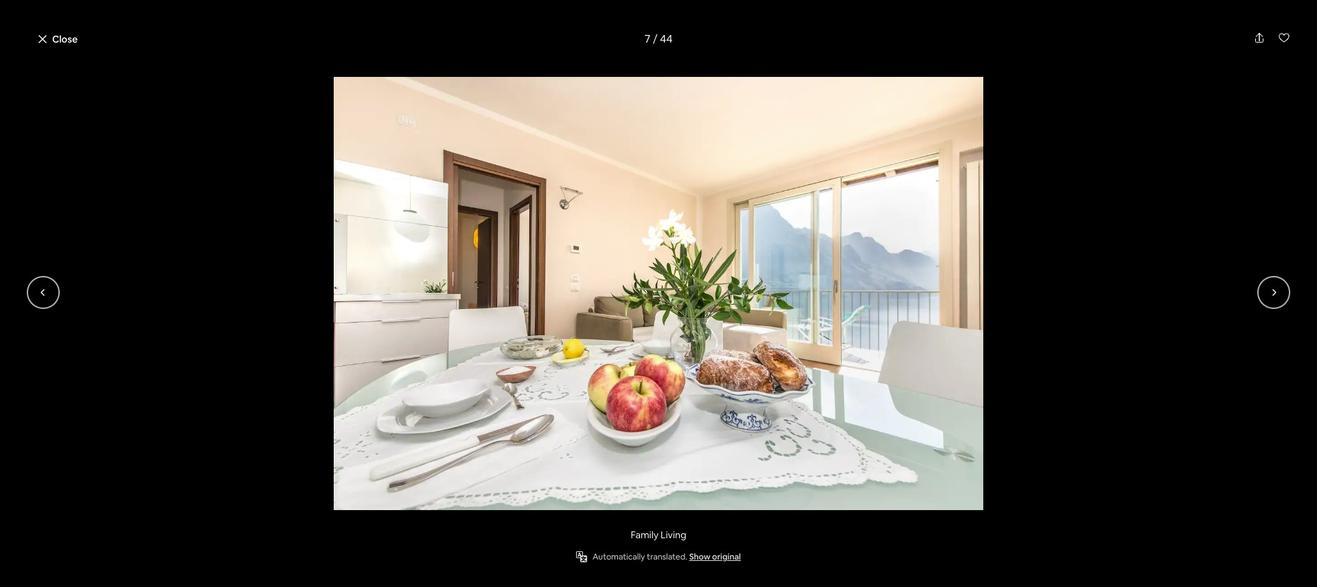 Task type: vqa. For each thing, say whether or not it's contained in the screenshot.
4.76 OUT OF 5 AVERAGE RATING,  182 REVIEWS image
no



Task type: locate. For each thing, give the bounding box(es) containing it.
1 piscina image from the top
[[851, 109, 1038, 263]]

luxurious.
[[294, 70, 379, 93]]

0 horizontal spatial ·
[[382, 459, 385, 473]]

loved
[[476, 510, 505, 525]]

$325 aud total before taxes
[[799, 455, 879, 488]]

translated.
[[647, 552, 688, 563]]

all
[[967, 383, 977, 395]]

4.85
[[599, 511, 629, 530]]

show left original
[[689, 552, 711, 563]]

riva,
[[402, 438, 434, 457]]

terrazzo vista piscina e vista lago image
[[269, 109, 654, 417]]

any week button
[[607, 11, 675, 44]]

according
[[430, 524, 482, 539]]

· left 1
[[423, 459, 426, 473]]

show original button
[[689, 552, 741, 563]]

guest
[[313, 510, 348, 526]]

385 reviews
[[667, 511, 699, 540]]

1 horizontal spatial show
[[940, 383, 965, 395]]

0 vertical spatial piscina image
[[851, 109, 1038, 263]]

1 · from the left
[[382, 459, 385, 473]]

airbnb,
[[390, 524, 428, 539]]

taxes
[[855, 475, 879, 488]]

lovely
[[383, 70, 437, 93]]

most
[[447, 510, 474, 525]]

show left all
[[940, 383, 965, 395]]

·
[[382, 459, 385, 473], [423, 459, 426, 473]]

bath
[[435, 459, 459, 473]]

view.
[[441, 70, 483, 93]]

terrace with pool view and lake view image
[[399, 69, 908, 410], [399, 69, 908, 410]]

automatically translated. show original
[[593, 552, 741, 563]]

1
[[428, 459, 433, 473]]

any
[[619, 21, 637, 34]]

· left 3
[[382, 459, 385, 473]]

entire rental unit in riva, italy 2 bedrooms · 3 beds · 1 bath
[[269, 438, 467, 473]]

/
[[653, 32, 658, 46]]

piscina image
[[851, 109, 1038, 263], [851, 268, 1038, 417]]

share
[[961, 78, 987, 91]]

to
[[485, 524, 496, 539]]

dialog
[[0, 0, 1317, 587]]

3
[[387, 459, 393, 473]]

homes
[[507, 510, 542, 525]]

favorite
[[307, 522, 354, 538]]

beds
[[396, 459, 421, 473]]

the
[[427, 510, 445, 525]]

family living image
[[66, 77, 1251, 510], [66, 77, 1251, 510]]

2 piscina image from the top
[[851, 268, 1038, 417]]

1 vertical spatial show
[[689, 552, 711, 563]]

view from the house's terrace. superlative image
[[399, 415, 651, 584], [399, 415, 651, 584]]

unit
[[356, 438, 383, 457]]

7 / 44
[[645, 32, 673, 46]]

show
[[940, 383, 965, 395], [689, 552, 711, 563]]

1 horizontal spatial ·
[[423, 459, 426, 473]]

living
[[661, 529, 687, 541]]

in
[[387, 438, 399, 457]]

44
[[660, 32, 673, 46]]

1 vertical spatial piscina image
[[851, 268, 1038, 417]]

0 horizontal spatial show
[[689, 552, 711, 563]]

soggiorno con vista lago e montagne. meraviglioso image
[[659, 268, 846, 417]]

2
[[319, 459, 325, 473]]

guests
[[498, 524, 533, 539]]

show all photos
[[940, 383, 1011, 395]]

0 vertical spatial show
[[940, 383, 965, 395]]

living room with lake and mountain views. wonderful image
[[656, 415, 908, 584], [656, 415, 908, 584]]



Task type: describe. For each thing, give the bounding box(es) containing it.
show all photos button
[[912, 377, 1022, 400]]

385
[[671, 511, 696, 530]]

week
[[639, 21, 663, 34]]

photos
[[979, 383, 1011, 395]]

total
[[799, 475, 821, 488]]

one of the most loved homes on airbnb, according to guests
[[390, 510, 557, 539]]

family
[[631, 529, 659, 541]]

2 · from the left
[[423, 459, 426, 473]]

one
[[390, 510, 412, 525]]

share button
[[939, 73, 992, 96]]

original
[[712, 552, 741, 563]]

Any week search field
[[533, 11, 775, 44]]

entire
[[269, 438, 310, 457]]

7
[[645, 32, 651, 46]]

show inside button
[[940, 383, 965, 395]]

luxurious. lovely view.
[[294, 70, 483, 93]]

rental
[[313, 438, 353, 457]]

reviews
[[667, 529, 699, 540]]

italy
[[437, 438, 467, 457]]

family living
[[631, 529, 687, 541]]

of
[[414, 510, 425, 525]]

bedrooms
[[328, 459, 380, 473]]

on
[[544, 510, 557, 525]]

guest favorite
[[307, 510, 354, 538]]

before
[[823, 475, 853, 488]]

vista dal terrazzo di casa. superlativa image
[[659, 109, 846, 263]]

automatically
[[593, 552, 645, 563]]

$325 aud
[[799, 455, 870, 475]]

any week
[[619, 21, 663, 34]]



